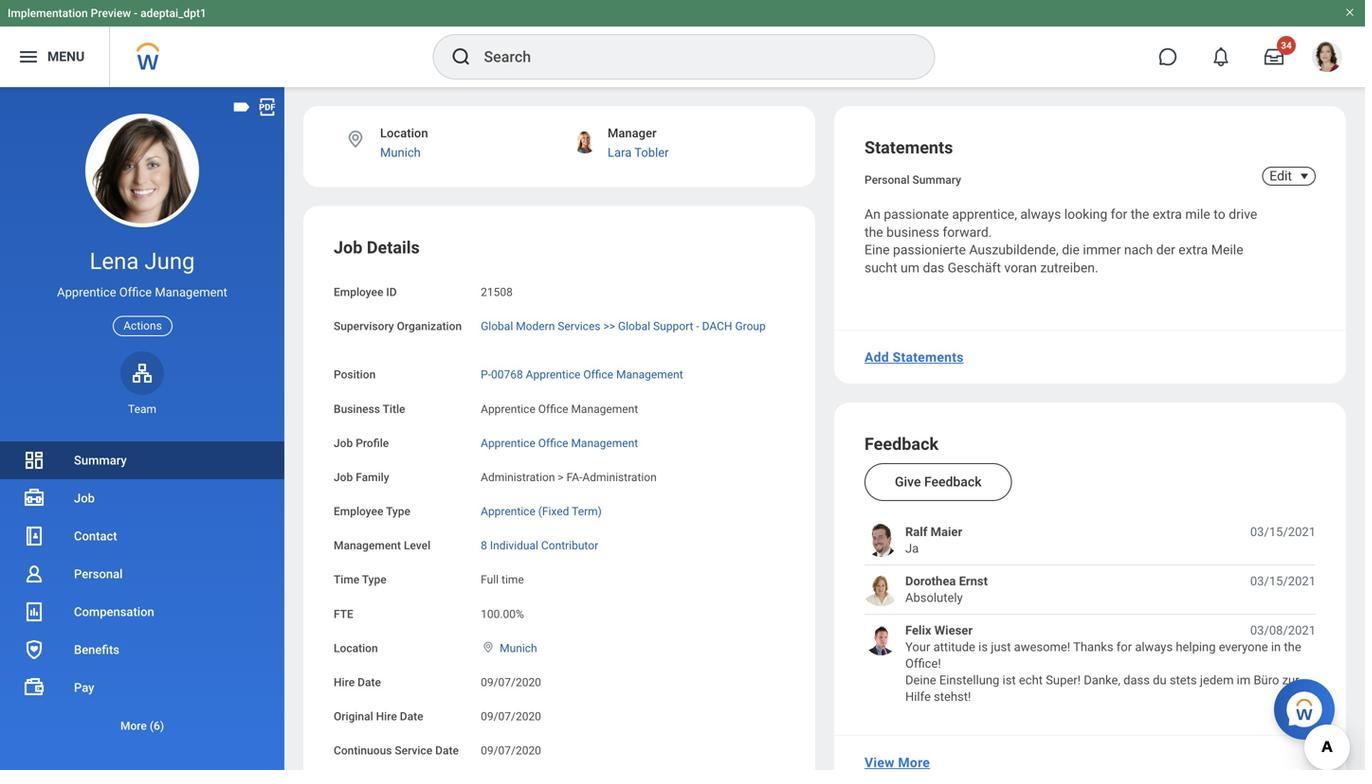 Task type: vqa. For each thing, say whether or not it's contained in the screenshot.


Task type: describe. For each thing, give the bounding box(es) containing it.
benefits link
[[0, 632, 284, 670]]

level
[[404, 540, 431, 553]]

lena jung
[[90, 248, 195, 275]]

geschäft
[[948, 260, 1001, 276]]

0 vertical spatial feedback
[[865, 435, 939, 455]]

ist
[[1003, 674, 1016, 688]]

your
[[906, 641, 931, 655]]

jedem
[[1200, 674, 1234, 688]]

type for time type
[[362, 574, 387, 587]]

2 administration from the left
[[583, 471, 657, 485]]

give feedback
[[895, 475, 982, 490]]

meile
[[1212, 242, 1244, 258]]

employee id
[[334, 286, 397, 299]]

personal for personal summary
[[865, 174, 910, 187]]

always inside your attitude is just awesome! thanks for always helping everyone in the office! deine einstellung ist echt super! danke, dass du stets jedem im büro zur hilfe stehst!
[[1135, 641, 1173, 655]]

adeptai_dpt1
[[140, 7, 207, 20]]

2 global from the left
[[618, 320, 651, 333]]

caret down image
[[1293, 169, 1316, 184]]

felix
[[906, 624, 932, 638]]

34 button
[[1254, 36, 1296, 78]]

give feedback button
[[865, 464, 1012, 502]]

team link
[[120, 352, 164, 417]]

location image inside job details group
[[481, 641, 496, 655]]

34
[[1281, 40, 1292, 51]]

location munich
[[380, 126, 428, 160]]

job image
[[23, 487, 46, 510]]

implementation
[[8, 7, 88, 20]]

notifications large image
[[1212, 47, 1231, 66]]

original hire date element
[[481, 699, 541, 725]]

dorothea ernst
[[906, 575, 988, 589]]

passionierte
[[893, 242, 966, 258]]

mile
[[1186, 207, 1211, 222]]

business
[[887, 225, 940, 240]]

modern
[[516, 320, 555, 333]]

original
[[334, 711, 373, 724]]

add statements button
[[857, 339, 972, 377]]

1 global from the left
[[481, 320, 513, 333]]

apprentice inside navigation pane region
[[57, 286, 116, 300]]

feedback inside button
[[925, 475, 982, 490]]

to
[[1214, 207, 1226, 222]]

büro
[[1254, 674, 1280, 688]]

job for job details
[[334, 238, 363, 258]]

contact link
[[0, 518, 284, 556]]

supervisory
[[334, 320, 394, 333]]

justify image
[[17, 46, 40, 68]]

location for location
[[334, 642, 378, 656]]

give
[[895, 475, 921, 490]]

sucht
[[865, 260, 898, 276]]

contact image
[[23, 525, 46, 548]]

position
[[334, 369, 376, 382]]

(6)
[[150, 720, 164, 734]]

ernst
[[959, 575, 988, 589]]

deine
[[906, 674, 937, 688]]

(fixed
[[538, 505, 569, 519]]

0 vertical spatial the
[[1131, 207, 1150, 222]]

100.00%
[[481, 608, 524, 621]]

statements inside button
[[893, 350, 964, 365]]

drive
[[1229, 207, 1258, 222]]

manager lara tobler
[[608, 126, 669, 160]]

benefits
[[74, 643, 119, 658]]

management inside navigation pane region
[[155, 286, 228, 300]]

das
[[923, 260, 945, 276]]

forward.
[[943, 225, 992, 240]]

everyone
[[1219, 641, 1269, 655]]

0 vertical spatial statements
[[865, 138, 953, 158]]

profile logan mcneil image
[[1312, 42, 1343, 76]]

the for an passionate apprentice, always looking for the extra mile to drive the business forward. eine passionierte auszubildende, die immer nach der extra meile sucht um das geschäft voran zutreiben.
[[865, 225, 884, 240]]

management inside business title element
[[571, 403, 638, 416]]

list containing ralf maier
[[863, 525, 1316, 706]]

continuous
[[334, 745, 392, 758]]

03/15/2021 for dorothea ernst
[[1251, 575, 1316, 589]]

services
[[558, 320, 601, 333]]

apprentice office management for business title element
[[481, 403, 638, 416]]

always inside an passionate apprentice, always looking for the extra mile to drive the business forward. eine passionierte auszubildende, die immer nach der extra meile sucht um das geschäft voran zutreiben.
[[1021, 207, 1061, 222]]

navigation pane region
[[0, 87, 284, 771]]

03/08/2021
[[1251, 624, 1316, 638]]

hire date
[[334, 677, 381, 690]]

09/07/2020 for hire date
[[481, 677, 541, 690]]

munich inside location munich
[[380, 145, 421, 160]]

job link
[[0, 480, 284, 518]]

p-00768 apprentice office management link
[[481, 365, 683, 382]]

menu
[[47, 49, 85, 65]]

team
[[128, 403, 156, 416]]

einstellung
[[940, 674, 1000, 688]]

munich inside job details group
[[500, 642, 537, 656]]

service
[[395, 745, 433, 758]]

0 vertical spatial summary
[[913, 174, 962, 187]]

apprentice office management link
[[481, 433, 638, 450]]

add
[[865, 350, 889, 365]]

1 vertical spatial munich link
[[500, 639, 537, 656]]

profile
[[356, 437, 389, 450]]

zur
[[1283, 674, 1300, 688]]

dorothea ernst link
[[906, 574, 988, 590]]

the for your attitude is just awesome! thanks for always helping everyone in the office! deine einstellung ist echt super! danke, dass du stets jedem im büro zur hilfe stehst!
[[1284, 641, 1302, 655]]

1 horizontal spatial hire
[[376, 711, 397, 724]]

close environment banner image
[[1345, 7, 1356, 18]]

apprentice (fixed term)
[[481, 505, 602, 519]]

im
[[1237, 674, 1251, 688]]

job profile
[[334, 437, 389, 450]]

business title element
[[481, 391, 638, 417]]

personal image
[[23, 563, 46, 586]]

p-
[[481, 369, 491, 382]]

office inside navigation pane region
[[119, 286, 152, 300]]

compensation image
[[23, 601, 46, 624]]

date for hire
[[400, 711, 423, 724]]

job family element
[[481, 460, 657, 486]]

for inside your attitude is just awesome! thanks for always helping everyone in the office! deine einstellung ist echt super! danke, dass du stets jedem im büro zur hilfe stehst!
[[1117, 641, 1132, 655]]

office!
[[906, 657, 941, 671]]

awesome!
[[1014, 641, 1071, 655]]

full time element
[[481, 570, 524, 587]]

view team image
[[131, 362, 154, 385]]

apprentice for apprentice (fixed term) link
[[481, 505, 536, 519]]

location for location munich
[[380, 126, 428, 140]]

support
[[653, 320, 694, 333]]

0 vertical spatial munich link
[[380, 145, 421, 160]]

0 horizontal spatial location image
[[345, 129, 366, 150]]

maier
[[931, 525, 963, 540]]

administration > fa-administration
[[481, 471, 657, 485]]

business
[[334, 403, 380, 416]]

um
[[901, 260, 920, 276]]

jung
[[144, 248, 195, 275]]

continuous service date element
[[481, 734, 541, 759]]

group
[[735, 320, 766, 333]]

team lena jung element
[[120, 402, 164, 417]]

pay image
[[23, 677, 46, 700]]

lara
[[608, 145, 632, 160]]

job details group
[[334, 237, 785, 771]]

more
[[120, 720, 147, 734]]

job for job profile
[[334, 437, 353, 450]]

organization
[[397, 320, 462, 333]]

term)
[[572, 505, 602, 519]]

1 vertical spatial extra
[[1179, 242, 1208, 258]]

Search Workday  search field
[[484, 36, 896, 78]]

global modern services >> global support - dach group link
[[481, 316, 766, 333]]

der
[[1157, 242, 1176, 258]]



Task type: locate. For each thing, give the bounding box(es) containing it.
du
[[1153, 674, 1167, 688]]

2 vertical spatial date
[[435, 745, 459, 758]]

0 vertical spatial 03/15/2021
[[1251, 525, 1316, 540]]

global
[[481, 320, 513, 333], [618, 320, 651, 333]]

1 horizontal spatial list
[[863, 525, 1316, 706]]

super!
[[1046, 674, 1081, 688]]

1 09/07/2020 from the top
[[481, 677, 541, 690]]

apprentice office management up job family element
[[481, 437, 638, 450]]

stehst!
[[934, 690, 971, 704]]

extra right "der"
[[1179, 242, 1208, 258]]

list containing summary
[[0, 442, 284, 745]]

employee id element
[[481, 275, 513, 300]]

apprentice
[[57, 286, 116, 300], [526, 369, 581, 382], [481, 403, 536, 416], [481, 437, 536, 450], [481, 505, 536, 519]]

location inside job details group
[[334, 642, 378, 656]]

the inside your attitude is just awesome! thanks for always helping everyone in the office! deine einstellung ist echt super! danke, dass du stets jedem im büro zur hilfe stehst!
[[1284, 641, 1302, 655]]

1 horizontal spatial personal
[[865, 174, 910, 187]]

office inside apprentice office management link
[[538, 437, 569, 450]]

0 vertical spatial location
[[380, 126, 428, 140]]

summary image
[[23, 449, 46, 472]]

apprentice down 00768
[[481, 403, 536, 416]]

location image down 100.00%
[[481, 641, 496, 655]]

0 vertical spatial personal
[[865, 174, 910, 187]]

8 individual contributor
[[481, 540, 599, 553]]

apprentice office management up apprentice office management link
[[481, 403, 638, 416]]

management down jung
[[155, 286, 228, 300]]

office inside p-00768 apprentice office management link
[[584, 369, 614, 382]]

location image
[[345, 129, 366, 150], [481, 641, 496, 655]]

inbox large image
[[1265, 47, 1284, 66]]

die
[[1062, 242, 1080, 258]]

stets
[[1170, 674, 1197, 688]]

the right 'in'
[[1284, 641, 1302, 655]]

an
[[865, 207, 881, 222]]

for right looking
[[1111, 207, 1128, 222]]

edit link
[[1270, 167, 1293, 186]]

09/07/2020 for original hire date
[[481, 711, 541, 724]]

office inside business title element
[[538, 403, 569, 416]]

09/07/2020 up "original hire date" element
[[481, 677, 541, 690]]

type up management level
[[386, 505, 411, 519]]

- inside job details group
[[696, 320, 700, 333]]

- right preview
[[134, 7, 138, 20]]

title
[[383, 403, 405, 416]]

2 horizontal spatial the
[[1284, 641, 1302, 655]]

0 horizontal spatial the
[[865, 225, 884, 240]]

hilfe
[[906, 690, 931, 704]]

employee's photo (felix wieser) image
[[865, 623, 898, 656]]

- inside menu banner
[[134, 7, 138, 20]]

apprentice for business title element
[[481, 403, 536, 416]]

apprentice,
[[952, 207, 1017, 222]]

2 employee from the top
[[334, 505, 384, 519]]

global right the >>
[[618, 320, 651, 333]]

2 vertical spatial apprentice office management
[[481, 437, 638, 450]]

-
[[134, 7, 138, 20], [696, 320, 700, 333]]

ja
[[906, 542, 919, 556]]

benefits image
[[23, 639, 46, 662]]

tag image
[[231, 97, 252, 118]]

1 vertical spatial personal
[[74, 568, 123, 582]]

job inside job link
[[74, 492, 95, 506]]

0 vertical spatial always
[[1021, 207, 1061, 222]]

view printable version (pdf) image
[[257, 97, 278, 118]]

1 employee from the top
[[334, 286, 384, 299]]

location image left location munich
[[345, 129, 366, 150]]

statements right the add
[[893, 350, 964, 365]]

zutreiben.
[[1041, 260, 1099, 276]]

time
[[334, 574, 360, 587]]

1 horizontal spatial administration
[[583, 471, 657, 485]]

job
[[334, 238, 363, 258], [334, 437, 353, 450], [334, 471, 353, 485], [74, 492, 95, 506]]

09/07/2020 for continuous service date
[[481, 745, 541, 758]]

tobler
[[635, 145, 669, 160]]

office up job family element
[[538, 437, 569, 450]]

attitude
[[934, 641, 976, 655]]

0 vertical spatial type
[[386, 505, 411, 519]]

for right "thanks"
[[1117, 641, 1132, 655]]

munich link
[[380, 145, 421, 160], [500, 639, 537, 656]]

office up apprentice office management link
[[538, 403, 569, 416]]

list
[[0, 442, 284, 745], [863, 525, 1316, 706]]

time type
[[334, 574, 387, 587]]

0 vertical spatial apprentice office management
[[57, 286, 228, 300]]

apprentice for apprentice office management link
[[481, 437, 536, 450]]

apprentice up individual
[[481, 505, 536, 519]]

full time
[[481, 574, 524, 587]]

employee left 'id'
[[334, 286, 384, 299]]

time
[[502, 574, 524, 587]]

personal link
[[0, 556, 284, 594]]

0 horizontal spatial administration
[[481, 471, 555, 485]]

1 vertical spatial always
[[1135, 641, 1173, 655]]

voran
[[1005, 260, 1037, 276]]

office down lena jung
[[119, 286, 152, 300]]

0 vertical spatial for
[[1111, 207, 1128, 222]]

1 horizontal spatial location
[[380, 126, 428, 140]]

looking
[[1065, 207, 1108, 222]]

job for job family
[[334, 471, 353, 485]]

hire right original
[[376, 711, 397, 724]]

1 vertical spatial the
[[865, 225, 884, 240]]

job up contact
[[74, 492, 95, 506]]

administration up apprentice (fixed term) link
[[481, 471, 555, 485]]

date up original hire date
[[358, 677, 381, 690]]

1 vertical spatial 03/15/2021
[[1251, 575, 1316, 589]]

auszubildende,
[[969, 242, 1059, 258]]

full
[[481, 574, 499, 587]]

date
[[358, 677, 381, 690], [400, 711, 423, 724], [435, 745, 459, 758]]

0 horizontal spatial munich
[[380, 145, 421, 160]]

dorothea
[[906, 575, 956, 589]]

summary
[[913, 174, 962, 187], [74, 454, 127, 468]]

statements up personal summary element
[[865, 138, 953, 158]]

job left details
[[334, 238, 363, 258]]

- left dach
[[696, 320, 700, 333]]

1 vertical spatial 09/07/2020
[[481, 711, 541, 724]]

2 horizontal spatial date
[[435, 745, 459, 758]]

1 horizontal spatial -
[[696, 320, 700, 333]]

0 vertical spatial employee
[[334, 286, 384, 299]]

global modern services >> global support - dach group
[[481, 320, 766, 333]]

00768
[[491, 369, 523, 382]]

feedback right give
[[925, 475, 982, 490]]

fa-
[[567, 471, 583, 485]]

employee for employee type
[[334, 505, 384, 519]]

danke,
[[1084, 674, 1121, 688]]

2 03/15/2021 from the top
[[1251, 575, 1316, 589]]

management up fa-
[[571, 437, 638, 450]]

0 vertical spatial location image
[[345, 129, 366, 150]]

personal up "an"
[[865, 174, 910, 187]]

location
[[380, 126, 428, 140], [334, 642, 378, 656]]

felix wieser
[[906, 624, 973, 638]]

0 vertical spatial munich
[[380, 145, 421, 160]]

employee's photo (dorothea ernst) image
[[863, 574, 900, 607]]

2 vertical spatial the
[[1284, 641, 1302, 655]]

apprentice down business title element
[[481, 437, 536, 450]]

>>
[[604, 320, 615, 333]]

apprentice down lena
[[57, 286, 116, 300]]

more (6)
[[120, 720, 164, 734]]

always up du
[[1135, 641, 1173, 655]]

ralf maier link
[[906, 525, 963, 541]]

dass
[[1124, 674, 1150, 688]]

menu button
[[0, 27, 109, 87]]

in
[[1272, 641, 1281, 655]]

apprentice inside business title element
[[481, 403, 536, 416]]

0 horizontal spatial always
[[1021, 207, 1061, 222]]

1 horizontal spatial global
[[618, 320, 651, 333]]

lara tobler link
[[608, 145, 669, 160]]

1 horizontal spatial location image
[[481, 641, 496, 655]]

apprentice office management inside navigation pane region
[[57, 286, 228, 300]]

03/15/2021 for ralf maier
[[1251, 525, 1316, 540]]

employee down job family at the left of the page
[[334, 505, 384, 519]]

1 vertical spatial apprentice office management
[[481, 403, 638, 416]]

type
[[386, 505, 411, 519], [362, 574, 387, 587]]

contact
[[74, 530, 117, 544]]

menu banner
[[0, 0, 1366, 87]]

0 vertical spatial -
[[134, 7, 138, 20]]

just
[[991, 641, 1011, 655]]

0 vertical spatial 09/07/2020
[[481, 677, 541, 690]]

1 horizontal spatial munich
[[500, 642, 537, 656]]

extra left mile
[[1153, 207, 1182, 222]]

compensation link
[[0, 594, 284, 632]]

0 horizontal spatial date
[[358, 677, 381, 690]]

business title
[[334, 403, 405, 416]]

1 vertical spatial munich
[[500, 642, 537, 656]]

feedback up give
[[865, 435, 939, 455]]

job left profile
[[334, 437, 353, 450]]

administration up the "term)"
[[583, 471, 657, 485]]

management down support
[[616, 369, 683, 382]]

global down 21508
[[481, 320, 513, 333]]

wieser
[[935, 624, 973, 638]]

employee's photo (ralf maier) image
[[865, 525, 898, 558]]

date right service
[[435, 745, 459, 758]]

0 horizontal spatial hire
[[334, 677, 355, 690]]

0 horizontal spatial global
[[481, 320, 513, 333]]

search image
[[450, 46, 473, 68]]

09/07/2020 down "original hire date" element
[[481, 745, 541, 758]]

job left family
[[334, 471, 353, 485]]

id
[[386, 286, 397, 299]]

date up service
[[400, 711, 423, 724]]

1 03/15/2021 from the top
[[1251, 525, 1316, 540]]

helping
[[1176, 641, 1216, 655]]

1 vertical spatial for
[[1117, 641, 1132, 655]]

personal down contact
[[74, 568, 123, 582]]

1 vertical spatial summary
[[74, 454, 127, 468]]

1 vertical spatial type
[[362, 574, 387, 587]]

personal inside 'link'
[[74, 568, 123, 582]]

1 horizontal spatial the
[[1131, 207, 1150, 222]]

1 horizontal spatial date
[[400, 711, 423, 724]]

summary inside navigation pane region
[[74, 454, 127, 468]]

1 horizontal spatial summary
[[913, 174, 962, 187]]

management
[[155, 286, 228, 300], [616, 369, 683, 382], [571, 403, 638, 416], [571, 437, 638, 450], [334, 540, 401, 553]]

1 administration from the left
[[481, 471, 555, 485]]

summary up job link
[[74, 454, 127, 468]]

1 vertical spatial location image
[[481, 641, 496, 655]]

0 horizontal spatial munich link
[[380, 145, 421, 160]]

1 vertical spatial employee
[[334, 505, 384, 519]]

0 horizontal spatial location
[[334, 642, 378, 656]]

the
[[1131, 207, 1150, 222], [865, 225, 884, 240], [1284, 641, 1302, 655]]

2 vertical spatial 09/07/2020
[[481, 745, 541, 758]]

details
[[367, 238, 420, 258]]

1 vertical spatial hire
[[376, 711, 397, 724]]

for inside an passionate apprentice, always looking for the extra mile to drive the business forward. eine passionierte auszubildende, die immer nach der extra meile sucht um das geschäft voran zutreiben.
[[1111, 207, 1128, 222]]

fte element
[[481, 597, 524, 622]]

3 09/07/2020 from the top
[[481, 745, 541, 758]]

ralf
[[906, 525, 928, 540]]

0 horizontal spatial -
[[134, 7, 138, 20]]

the down "an"
[[865, 225, 884, 240]]

0 vertical spatial extra
[[1153, 207, 1182, 222]]

the up nach
[[1131, 207, 1150, 222]]

0 vertical spatial hire
[[334, 677, 355, 690]]

personal for personal
[[74, 568, 123, 582]]

hire up original
[[334, 677, 355, 690]]

personal summary element
[[865, 170, 962, 187]]

job details
[[334, 238, 420, 258]]

0 horizontal spatial personal
[[74, 568, 123, 582]]

apprentice office management down lena jung
[[57, 286, 228, 300]]

0 horizontal spatial summary
[[74, 454, 127, 468]]

1 vertical spatial statements
[[893, 350, 964, 365]]

employee for employee id
[[334, 286, 384, 299]]

21508
[[481, 286, 513, 299]]

1 horizontal spatial munich link
[[500, 639, 537, 656]]

type right time
[[362, 574, 387, 587]]

1 vertical spatial -
[[696, 320, 700, 333]]

continuous service date
[[334, 745, 459, 758]]

management level
[[334, 540, 431, 553]]

apprentice office management for apprentice office management link
[[481, 437, 638, 450]]

1 vertical spatial location
[[334, 642, 378, 656]]

summary link
[[0, 442, 284, 480]]

summary up passionate
[[913, 174, 962, 187]]

actions button
[[113, 316, 172, 336]]

your attitude is just awesome! thanks for always helping everyone in the office! deine einstellung ist echt super! danke, dass du stets jedem im büro zur hilfe stehst!
[[906, 641, 1302, 704]]

management down p-00768 apprentice office management
[[571, 403, 638, 416]]

type for employee type
[[386, 505, 411, 519]]

office up business title element
[[584, 369, 614, 382]]

2 09/07/2020 from the top
[[481, 711, 541, 724]]

date for service
[[435, 745, 459, 758]]

1 vertical spatial date
[[400, 711, 423, 724]]

individual
[[490, 540, 539, 553]]

hire date element
[[481, 665, 541, 691]]

always up auszubildende,
[[1021, 207, 1061, 222]]

dach
[[702, 320, 733, 333]]

0 horizontal spatial list
[[0, 442, 284, 745]]

eine
[[865, 242, 890, 258]]

management down the employee type
[[334, 540, 401, 553]]

09/07/2020 up continuous service date element
[[481, 711, 541, 724]]

1 vertical spatial feedback
[[925, 475, 982, 490]]

feedback
[[865, 435, 939, 455], [925, 475, 982, 490]]

fte
[[334, 608, 354, 621]]

job details button
[[334, 238, 420, 258]]

add statements
[[865, 350, 964, 365]]

apprentice up business title element
[[526, 369, 581, 382]]

1 horizontal spatial always
[[1135, 641, 1173, 655]]

8
[[481, 540, 487, 553]]

lena
[[90, 248, 139, 275]]

0 vertical spatial date
[[358, 677, 381, 690]]

>
[[558, 471, 564, 485]]

09/07/2020
[[481, 677, 541, 690], [481, 711, 541, 724], [481, 745, 541, 758]]



